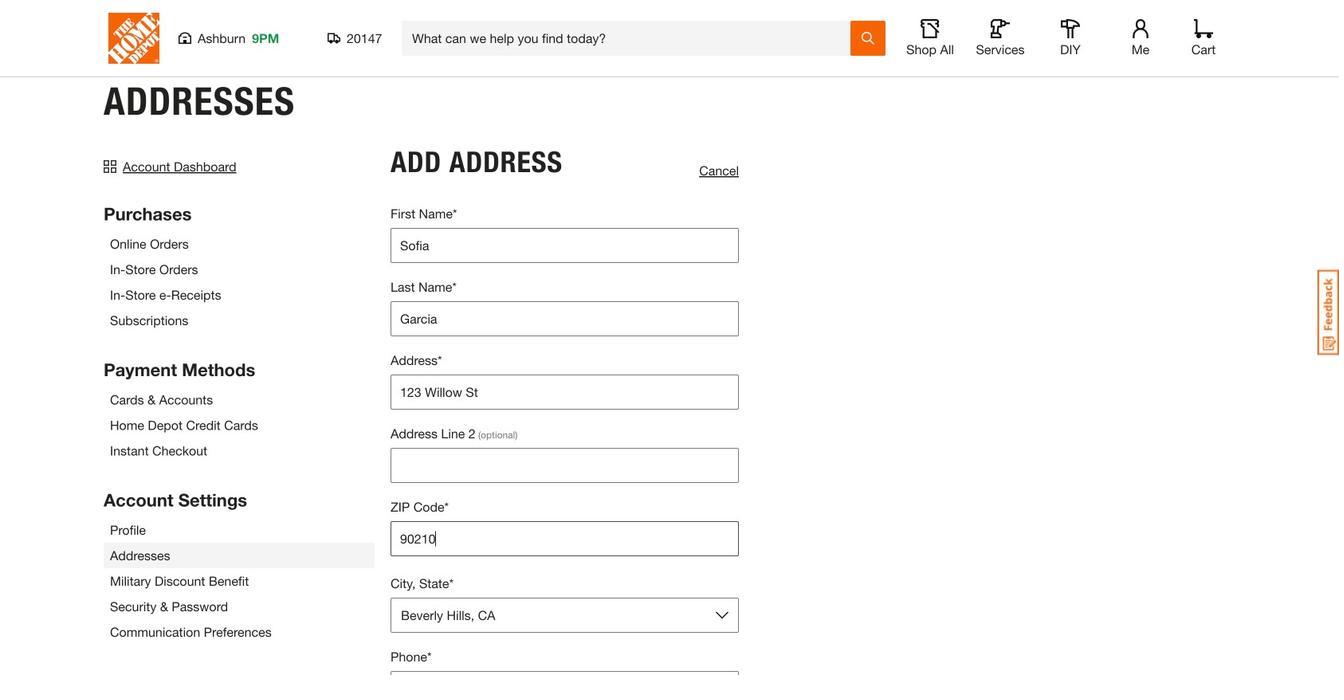 Task type: locate. For each thing, give the bounding box(es) containing it.
XXX-XXX-XXXX text field
[[391, 671, 739, 675]]

None text field
[[391, 375, 739, 410]]

None text field
[[391, 228, 739, 263], [391, 301, 739, 336], [391, 448, 739, 483], [391, 521, 739, 556], [391, 228, 739, 263], [391, 301, 739, 336], [391, 448, 739, 483], [391, 521, 739, 556]]

What can we help you find today? search field
[[412, 22, 850, 55]]

the home depot logo image
[[108, 13, 159, 64]]

None button
[[391, 598, 739, 633]]



Task type: vqa. For each thing, say whether or not it's contained in the screenshot.
"xxx-xxx-xxxx" TEXT BOX
yes



Task type: describe. For each thing, give the bounding box(es) containing it.
feedback link image
[[1318, 269, 1339, 356]]



